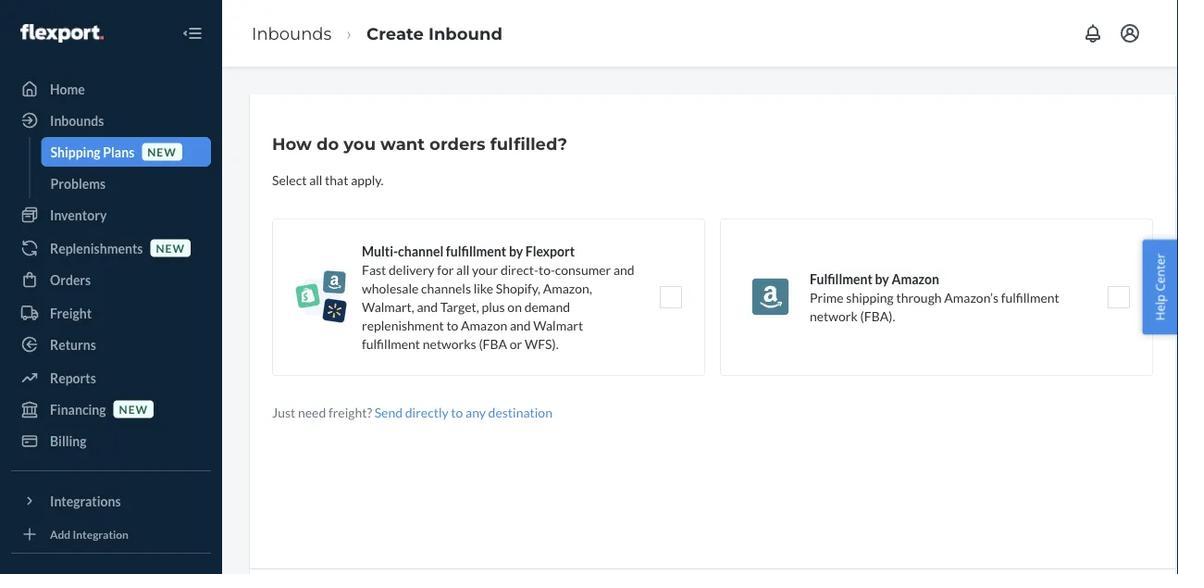 Task type: describe. For each thing, give the bounding box(es) containing it.
fulfillment by amazon prime shipping through amazon's fulfillment network (fba).
[[810, 271, 1060, 324]]

1 horizontal spatial fulfillment
[[446, 243, 507, 259]]

replenishment
[[362, 317, 444, 333]]

just need freight? send directly to any destination
[[272, 404, 553, 420]]

for
[[437, 262, 454, 277]]

add integration link
[[11, 523, 211, 545]]

shipping
[[847, 289, 894, 305]]

0 horizontal spatial inbounds link
[[11, 106, 211, 135]]

shipping
[[50, 144, 101, 160]]

problems
[[50, 175, 106, 191]]

amazon inside multi-channel fulfillment by flexport fast delivery for all your direct-to-consumer and wholesale channels like shopify, amazon, walmart, and target, plus on demand replenishment to amazon and walmart fulfillment networks (fba or wfs).
[[461, 317, 508, 333]]

amazon inside fulfillment by amazon prime shipping through amazon's fulfillment network (fba).
[[892, 271, 940, 287]]

open notifications image
[[1083, 22, 1105, 44]]

channel
[[398, 243, 444, 259]]

orders
[[430, 133, 486, 154]]

replenishments
[[50, 240, 143, 256]]

wfs).
[[525, 336, 559, 351]]

0 horizontal spatial and
[[417, 299, 438, 314]]

new for financing
[[119, 402, 148, 416]]

(fba).
[[861, 308, 896, 324]]

help center button
[[1143, 240, 1179, 335]]

directly
[[405, 404, 449, 420]]

just
[[272, 404, 296, 420]]

fulfillment
[[810, 271, 873, 287]]

inbounds inside inbounds link
[[50, 113, 104, 128]]

inbound
[[429, 23, 503, 43]]

integrations
[[50, 493, 121, 509]]

create inbound link
[[367, 23, 503, 43]]

all inside multi-channel fulfillment by flexport fast delivery for all your direct-to-consumer and wholesale channels like shopify, amazon, walmart, and target, plus on demand replenishment to amazon and walmart fulfillment networks (fba or wfs).
[[457, 262, 470, 277]]

any
[[466, 404, 486, 420]]

walmart,
[[362, 299, 415, 314]]

wholesale
[[362, 280, 419, 296]]

inbounds inside breadcrumbs navigation
[[252, 23, 332, 43]]

your
[[472, 262, 498, 277]]

create
[[367, 23, 424, 43]]

to-
[[539, 262, 555, 277]]

select all that apply.
[[272, 172, 384, 188]]

send directly to any destination button
[[375, 403, 553, 421]]

plus
[[482, 299, 505, 314]]

home
[[50, 81, 85, 97]]

integrations button
[[11, 486, 211, 516]]

or
[[510, 336, 522, 351]]

flexport logo image
[[20, 24, 104, 43]]

through
[[897, 289, 942, 305]]

billing link
[[11, 426, 211, 456]]

returns
[[50, 337, 96, 352]]

delivery
[[389, 262, 435, 277]]

shopify,
[[496, 280, 541, 296]]

inbounds link inside breadcrumbs navigation
[[252, 23, 332, 43]]

network
[[810, 308, 858, 324]]

add integration
[[50, 527, 129, 541]]

to inside multi-channel fulfillment by flexport fast delivery for all your direct-to-consumer and wholesale channels like shopify, amazon, walmart, and target, plus on demand replenishment to amazon and walmart fulfillment networks (fba or wfs).
[[447, 317, 459, 333]]

networks
[[423, 336, 477, 351]]

amazon's
[[945, 289, 999, 305]]

(fba
[[479, 336, 508, 351]]

returns link
[[11, 330, 211, 359]]

freight?
[[329, 404, 372, 420]]

help
[[1152, 295, 1169, 321]]

multi-channel fulfillment by flexport fast delivery for all your direct-to-consumer and wholesale channels like shopify, amazon, walmart, and target, plus on demand replenishment to amazon and walmart fulfillment networks (fba or wfs).
[[362, 243, 635, 351]]

reports link
[[11, 363, 211, 393]]

billing
[[50, 433, 87, 449]]



Task type: vqa. For each thing, say whether or not it's contained in the screenshot.
shorter
no



Task type: locate. For each thing, give the bounding box(es) containing it.
freight link
[[11, 298, 211, 328]]

want
[[381, 133, 425, 154]]

fulfillment right amazon's
[[1002, 289, 1060, 305]]

all
[[309, 172, 323, 188], [457, 262, 470, 277]]

1 horizontal spatial and
[[510, 317, 531, 333]]

direct-
[[501, 262, 539, 277]]

on
[[508, 299, 522, 314]]

prime
[[810, 289, 844, 305]]

help center
[[1152, 253, 1169, 321]]

send
[[375, 404, 403, 420]]

target,
[[441, 299, 480, 314]]

1 vertical spatial fulfillment
[[1002, 289, 1060, 305]]

0 horizontal spatial all
[[309, 172, 323, 188]]

by up shipping
[[876, 271, 890, 287]]

new down reports link
[[119, 402, 148, 416]]

0 vertical spatial new
[[147, 145, 177, 158]]

inventory
[[50, 207, 107, 223]]

create inbound
[[367, 23, 503, 43]]

2 vertical spatial and
[[510, 317, 531, 333]]

0 horizontal spatial amazon
[[461, 317, 508, 333]]

0 vertical spatial inbounds link
[[252, 23, 332, 43]]

and up or
[[510, 317, 531, 333]]

0 vertical spatial inbounds
[[252, 23, 332, 43]]

by
[[509, 243, 523, 259], [876, 271, 890, 287]]

orders
[[50, 272, 91, 288]]

1 horizontal spatial inbounds link
[[252, 23, 332, 43]]

0 horizontal spatial by
[[509, 243, 523, 259]]

fast
[[362, 262, 386, 277]]

multi-
[[362, 243, 398, 259]]

1 horizontal spatial by
[[876, 271, 890, 287]]

0 horizontal spatial inbounds
[[50, 113, 104, 128]]

inventory link
[[11, 200, 211, 230]]

fulfillment down "replenishment"
[[362, 336, 420, 351]]

amazon up 'through' at the right of page
[[892, 271, 940, 287]]

do
[[317, 133, 339, 154]]

1 horizontal spatial inbounds
[[252, 23, 332, 43]]

reports
[[50, 370, 96, 386]]

how
[[272, 133, 312, 154]]

2 vertical spatial fulfillment
[[362, 336, 420, 351]]

new
[[147, 145, 177, 158], [156, 241, 185, 255], [119, 402, 148, 416]]

by up direct-
[[509, 243, 523, 259]]

by inside multi-channel fulfillment by flexport fast delivery for all your direct-to-consumer and wholesale channels like shopify, amazon, walmart, and target, plus on demand replenishment to amazon and walmart fulfillment networks (fba or wfs).
[[509, 243, 523, 259]]

1 vertical spatial inbounds link
[[11, 106, 211, 135]]

all right for
[[457, 262, 470, 277]]

plans
[[103, 144, 135, 160]]

2 horizontal spatial and
[[614, 262, 635, 277]]

amazon
[[892, 271, 940, 287], [461, 317, 508, 333]]

all left that
[[309, 172, 323, 188]]

open account menu image
[[1120, 22, 1142, 44]]

integration
[[73, 527, 129, 541]]

0 vertical spatial by
[[509, 243, 523, 259]]

1 vertical spatial by
[[876, 271, 890, 287]]

home link
[[11, 74, 211, 104]]

walmart
[[534, 317, 584, 333]]

destination
[[489, 404, 553, 420]]

2 vertical spatial new
[[119, 402, 148, 416]]

0 vertical spatial and
[[614, 262, 635, 277]]

1 vertical spatial all
[[457, 262, 470, 277]]

orders link
[[11, 265, 211, 294]]

new right "plans"
[[147, 145, 177, 158]]

by inside fulfillment by amazon prime shipping through amazon's fulfillment network (fba).
[[876, 271, 890, 287]]

consumer
[[555, 262, 611, 277]]

0 vertical spatial amazon
[[892, 271, 940, 287]]

flexport
[[526, 243, 575, 259]]

financing
[[50, 401, 106, 417]]

add
[[50, 527, 71, 541]]

how do you want orders fulfilled?
[[272, 133, 568, 154]]

to
[[447, 317, 459, 333], [451, 404, 463, 420]]

fulfillment inside fulfillment by amazon prime shipping through amazon's fulfillment network (fba).
[[1002, 289, 1060, 305]]

new up orders link
[[156, 241, 185, 255]]

to up networks
[[447, 317, 459, 333]]

and
[[614, 262, 635, 277], [417, 299, 438, 314], [510, 317, 531, 333]]

1 vertical spatial and
[[417, 299, 438, 314]]

new for replenishments
[[156, 241, 185, 255]]

demand
[[525, 299, 570, 314]]

freight
[[50, 305, 92, 321]]

shipping plans
[[50, 144, 135, 160]]

1 vertical spatial to
[[451, 404, 463, 420]]

new for shipping plans
[[147, 145, 177, 158]]

and right consumer
[[614, 262, 635, 277]]

0 horizontal spatial fulfillment
[[362, 336, 420, 351]]

that
[[325, 172, 349, 188]]

select
[[272, 172, 307, 188]]

close navigation image
[[182, 22, 204, 44]]

1 horizontal spatial all
[[457, 262, 470, 277]]

0 vertical spatial to
[[447, 317, 459, 333]]

0 vertical spatial fulfillment
[[446, 243, 507, 259]]

fulfilled?
[[491, 133, 568, 154]]

2 horizontal spatial fulfillment
[[1002, 289, 1060, 305]]

0 vertical spatial all
[[309, 172, 323, 188]]

1 vertical spatial new
[[156, 241, 185, 255]]

breadcrumbs navigation
[[237, 6, 518, 60]]

fulfillment up your
[[446, 243, 507, 259]]

and down 'channels'
[[417, 299, 438, 314]]

amazon up (fba
[[461, 317, 508, 333]]

problems link
[[41, 169, 211, 198]]

amazon,
[[543, 280, 593, 296]]

1 vertical spatial amazon
[[461, 317, 508, 333]]

like
[[474, 280, 494, 296]]

inbounds link
[[252, 23, 332, 43], [11, 106, 211, 135]]

to left any
[[451, 404, 463, 420]]

apply.
[[351, 172, 384, 188]]

need
[[298, 404, 326, 420]]

center
[[1152, 253, 1169, 291]]

fulfillment
[[446, 243, 507, 259], [1002, 289, 1060, 305], [362, 336, 420, 351]]

you
[[344, 133, 376, 154]]

inbounds
[[252, 23, 332, 43], [50, 113, 104, 128]]

channels
[[421, 280, 471, 296]]

1 vertical spatial inbounds
[[50, 113, 104, 128]]

1 horizontal spatial amazon
[[892, 271, 940, 287]]



